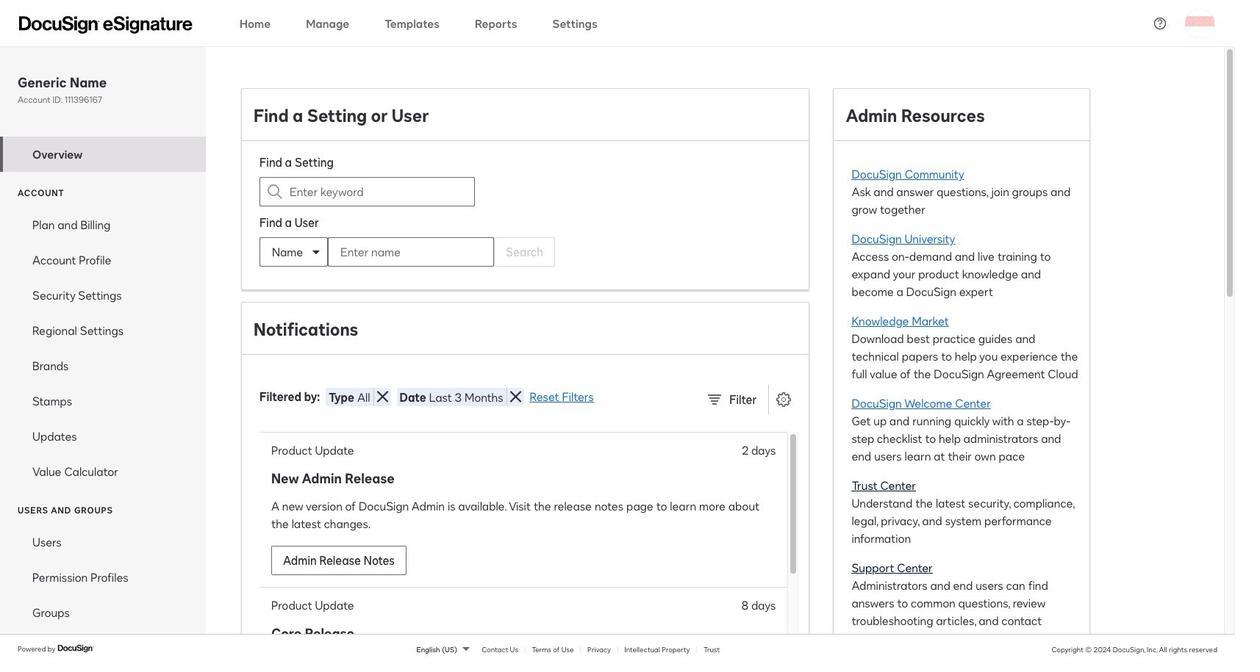Task type: locate. For each thing, give the bounding box(es) containing it.
account element
[[0, 207, 206, 490]]

docusign admin image
[[19, 16, 193, 33]]

Enter name text field
[[329, 238, 464, 266]]

users and groups element
[[0, 525, 206, 631]]

docusign image
[[57, 644, 94, 655]]



Task type: vqa. For each thing, say whether or not it's contained in the screenshot.
Account element
yes



Task type: describe. For each thing, give the bounding box(es) containing it.
your uploaded profile image image
[[1185, 8, 1215, 38]]

Enter keyword text field
[[290, 178, 445, 206]]



